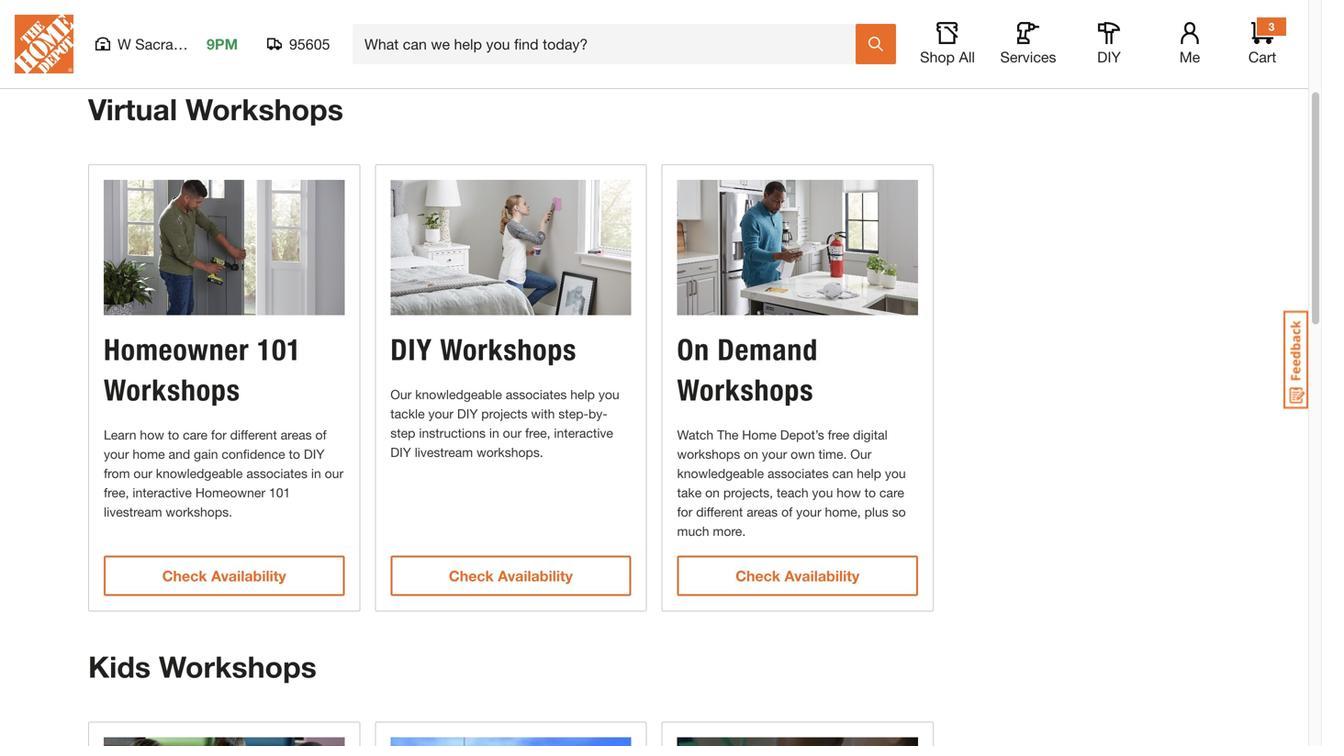 Task type: vqa. For each thing, say whether or not it's contained in the screenshot.
so to the bottom
yes



Task type: locate. For each thing, give the bounding box(es) containing it.
1 horizontal spatial availability
[[498, 567, 573, 585]]

1 vertical spatial the
[[717, 427, 739, 443]]

associates up with
[[506, 387, 567, 402]]

diy inside button
[[1097, 48, 1121, 66]]

the inside watch the home depot's free digital workshops on your own time. our knowledgeable associates can help you take on projects, teach you how to care for different areas of your home, plus so much more.
[[717, 427, 739, 443]]

depot's
[[207, 13, 264, 33], [780, 427, 824, 443]]

help inside with the home depot's free, interactive livestream workshops, our associates can help you take on projects, teach you how to care for different areas of your home, plus so much more. see what's available and register today.
[[700, 13, 731, 33]]

1 vertical spatial more.
[[713, 524, 746, 539]]

so inside watch the home depot's free digital workshops on your own time. our knowledgeable associates can help you take on projects, teach you how to care for different areas of your home, plus so much more.
[[892, 505, 906, 520]]

0 horizontal spatial can
[[668, 13, 695, 33]]

1 horizontal spatial home,
[[825, 505, 861, 520]]

of left step
[[315, 427, 327, 443]]

1 horizontal spatial projects,
[[827, 13, 891, 33]]

our
[[556, 13, 580, 33], [503, 426, 522, 441], [134, 466, 152, 481], [325, 466, 343, 481]]

on inside with the home depot's free, interactive livestream workshops, our associates can help you take on projects, teach you how to care for different areas of your home, plus so much more. see what's available and register today.
[[803, 13, 822, 33]]

2 check from the left
[[449, 567, 494, 585]]

different up confidence
[[230, 427, 277, 443]]

areas inside with the home depot's free, interactive livestream workshops, our associates can help you take on projects, teach you how to care for different areas of your home, plus so much more. see what's available and register today.
[[1153, 13, 1193, 33]]

in
[[489, 426, 499, 441], [311, 466, 321, 481]]

and inside with the home depot's free, interactive livestream workshops, our associates can help you take on projects, teach you how to care for different areas of your home, plus so much more. see what's available and register today.
[[481, 34, 509, 54]]

how down time.
[[837, 485, 861, 500]]

areas inside learn how to care for different areas of your home and gain confidence to diy from our knowledgeable associates in our free, interactive homeowner 101 livestream workshops.
[[281, 427, 312, 443]]

free, down from
[[104, 485, 129, 500]]

associates down confidence
[[246, 466, 308, 481]]

check availability for on demand workshops
[[736, 567, 860, 585]]

take
[[767, 13, 799, 33], [677, 485, 702, 500]]

3 check availability button from the left
[[677, 556, 918, 596]]

101 inside learn how to care for different areas of your home and gain confidence to diy from our knowledgeable associates in our free, interactive homeowner 101 livestream workshops.
[[269, 485, 290, 500]]

0 horizontal spatial plus
[[176, 34, 207, 54]]

much left 95605
[[234, 34, 275, 54]]

2 in. flex putty knife image
[[390, 180, 631, 315]]

diy down step
[[390, 445, 411, 460]]

free, up 95605 button
[[268, 13, 301, 33]]

interactive
[[305, 13, 382, 33], [554, 426, 613, 441], [133, 485, 192, 500]]

shop all button
[[918, 22, 977, 66]]

0 horizontal spatial free,
[[104, 485, 129, 500]]

of
[[1198, 13, 1212, 33], [315, 427, 327, 443], [781, 505, 793, 520]]

help
[[700, 13, 731, 33], [570, 387, 595, 402], [857, 466, 881, 481]]

2 vertical spatial of
[[781, 505, 793, 520]]

workshops inside homeowner 101 workshops
[[104, 373, 240, 408]]

1 check availability button from the left
[[104, 556, 345, 596]]

knowledgeable down workshops
[[677, 466, 764, 481]]

1 vertical spatial interactive
[[554, 426, 613, 441]]

learn
[[104, 427, 136, 443]]

workshops. down projects
[[477, 445, 543, 460]]

to up services
[[1008, 13, 1023, 33]]

2 vertical spatial care
[[879, 485, 904, 500]]

0 vertical spatial our
[[390, 387, 412, 402]]

associates inside with the home depot's free, interactive livestream workshops, our associates can help you take on projects, teach you how to care for different areas of your home, plus so much more. see what's available and register today.
[[585, 13, 664, 33]]

0 vertical spatial and
[[481, 34, 509, 54]]

1 vertical spatial home
[[742, 427, 777, 443]]

our
[[390, 387, 412, 402], [850, 447, 872, 462]]

1 horizontal spatial teach
[[895, 13, 936, 33]]

0 vertical spatial in
[[489, 426, 499, 441]]

more. down workshops
[[713, 524, 746, 539]]

our inside with the home depot's free, interactive livestream workshops, our associates can help you take on projects, teach you how to care for different areas of your home, plus so much more. see what's available and register today.
[[556, 13, 580, 33]]

step
[[390, 426, 415, 441]]

1 horizontal spatial the
[[717, 427, 739, 443]]

check availability button for on demand workshops
[[677, 556, 918, 596]]

1 horizontal spatial for
[[677, 505, 693, 520]]

our inside our knowledgeable associates help you tackle your diy projects with step-by- step instructions in our free, interactive diy livestream workshops.
[[503, 426, 522, 441]]

homeowner
[[104, 332, 249, 368], [195, 485, 265, 500]]

different down workshops
[[696, 505, 743, 520]]

register
[[513, 34, 568, 54]]

w sacramento 9pm
[[118, 35, 238, 53]]

you inside our knowledgeable associates help you tackle your diy projects with step-by- step instructions in our free, interactive diy livestream workshops.
[[598, 387, 619, 402]]

2 horizontal spatial how
[[972, 13, 1004, 33]]

2 horizontal spatial for
[[1064, 13, 1084, 33]]

0 horizontal spatial interactive
[[133, 485, 192, 500]]

care inside with the home depot's free, interactive livestream workshops, our associates can help you take on projects, teach you how to care for different areas of your home, plus so much more. see what's available and register today.
[[1028, 13, 1059, 33]]

me
[[1180, 48, 1200, 66]]

2 check availability button from the left
[[390, 556, 631, 596]]

our knowledgeable associates help you tackle your diy projects with step-by- step instructions in our free, interactive diy livestream workshops.
[[390, 387, 619, 460]]

workshops,
[[466, 13, 552, 33]]

2 vertical spatial interactive
[[133, 485, 192, 500]]

2 vertical spatial for
[[677, 505, 693, 520]]

homeowner inside learn how to care for different areas of your home and gain confidence to diy from our knowledgeable associates in our free, interactive homeowner 101 livestream workshops.
[[195, 485, 265, 500]]

1 vertical spatial so
[[892, 505, 906, 520]]

knowledgeable down the gain
[[156, 466, 243, 481]]

for inside learn how to care for different areas of your home and gain confidence to diy from our knowledgeable associates in our free, interactive homeowner 101 livestream workshops.
[[211, 427, 227, 443]]

free, inside learn how to care for different areas of your home and gain confidence to diy from our knowledgeable associates in our free, interactive homeowner 101 livestream workshops.
[[104, 485, 129, 500]]

availability for on demand workshops
[[784, 567, 860, 585]]

livestream inside with the home depot's free, interactive livestream workshops, our associates can help you take on projects, teach you how to care for different areas of your home, plus so much more. see what's available and register today.
[[386, 13, 461, 33]]

today.
[[573, 34, 618, 54]]

1 horizontal spatial free,
[[268, 13, 301, 33]]

watch the home depot's free digital workshops on your own time. our knowledgeable associates can help you take on projects, teach you how to care for different areas of your home, plus so much more.
[[677, 427, 906, 539]]

the
[[126, 13, 154, 33], [717, 427, 739, 443]]

much down workshops
[[677, 524, 709, 539]]

1 vertical spatial free,
[[525, 426, 550, 441]]

1 vertical spatial homeowner
[[195, 485, 265, 500]]

how inside learn how to care for different areas of your home and gain confidence to diy from our knowledgeable associates in our free, interactive homeowner 101 livestream workshops.
[[140, 427, 164, 443]]

1 horizontal spatial and
[[481, 34, 509, 54]]

1 horizontal spatial check availability button
[[390, 556, 631, 596]]

cart 3
[[1248, 20, 1276, 66]]

0 horizontal spatial and
[[169, 447, 190, 462]]

0 horizontal spatial knowledgeable
[[156, 466, 243, 481]]

associates inside watch the home depot's free digital workshops on your own time. our knowledgeable associates can help you take on projects, teach you how to care for different areas of your home, plus so much more.
[[768, 466, 829, 481]]

0 horizontal spatial of
[[315, 427, 327, 443]]

demand
[[717, 332, 818, 368]]

1 horizontal spatial take
[[767, 13, 799, 33]]

livestream inside learn how to care for different areas of your home and gain confidence to diy from our knowledgeable associates in our free, interactive homeowner 101 livestream workshops.
[[104, 505, 162, 520]]

diy inside learn how to care for different areas of your home and gain confidence to diy from our knowledgeable associates in our free, interactive homeowner 101 livestream workshops.
[[304, 447, 324, 462]]

associates
[[585, 13, 664, 33], [506, 387, 567, 402], [246, 466, 308, 481], [768, 466, 829, 481]]

associates down own
[[768, 466, 829, 481]]

0 horizontal spatial home,
[[125, 34, 171, 54]]

1 horizontal spatial our
[[850, 447, 872, 462]]

home up w sacramento 9pm
[[158, 13, 203, 33]]

101 inside homeowner 101 workshops
[[257, 332, 302, 368]]

to down digital
[[864, 485, 876, 500]]

1 horizontal spatial interactive
[[305, 13, 382, 33]]

diy workshops
[[390, 332, 577, 368]]

teach
[[895, 13, 936, 33], [777, 485, 809, 500]]

to right learn
[[168, 427, 179, 443]]

and
[[481, 34, 509, 54], [169, 447, 190, 462]]

care
[[1028, 13, 1059, 33], [183, 427, 208, 443], [879, 485, 904, 500]]

3 availability from the left
[[784, 567, 860, 585]]

much
[[234, 34, 275, 54], [677, 524, 709, 539]]

our up tackle
[[390, 387, 412, 402]]

take inside watch the home depot's free digital workshops on your own time. our knowledgeable associates can help you take on projects, teach you how to care for different areas of your home, plus so much more.
[[677, 485, 702, 500]]

free,
[[268, 13, 301, 33], [525, 426, 550, 441], [104, 485, 129, 500]]

2 horizontal spatial on
[[803, 13, 822, 33]]

livestream up available
[[386, 13, 461, 33]]

projects, left shop all button
[[827, 13, 891, 33]]

1 vertical spatial workshops.
[[166, 505, 232, 520]]

home, down time.
[[825, 505, 861, 520]]

1 vertical spatial home,
[[825, 505, 861, 520]]

our down digital
[[850, 447, 872, 462]]

interactive down home
[[133, 485, 192, 500]]

interactive up see
[[305, 13, 382, 33]]

0 horizontal spatial projects,
[[723, 485, 773, 500]]

0 vertical spatial areas
[[1153, 13, 1193, 33]]

projects, inside watch the home depot's free digital workshops on your own time. our knowledgeable associates can help you take on projects, teach you how to care for different areas of your home, plus so much more.
[[723, 485, 773, 500]]

teach up shop
[[895, 13, 936, 33]]

your inside our knowledgeable associates help you tackle your diy projects with step-by- step instructions in our free, interactive diy livestream workshops.
[[428, 406, 454, 421]]

0 horizontal spatial on
[[705, 485, 720, 500]]

0 vertical spatial livestream
[[386, 13, 461, 33]]

projects,
[[827, 13, 891, 33], [723, 485, 773, 500]]

depot's up own
[[780, 427, 824, 443]]

1 vertical spatial on
[[744, 447, 758, 462]]

watch
[[677, 427, 714, 443]]

0 vertical spatial free,
[[268, 13, 301, 33]]

1 vertical spatial and
[[169, 447, 190, 462]]

1 vertical spatial care
[[183, 427, 208, 443]]

can inside with the home depot's free, interactive livestream workshops, our associates can help you take on projects, teach you how to care for different areas of your home, plus so much more. see what's available and register today.
[[668, 13, 695, 33]]

check availability button
[[104, 556, 345, 596], [390, 556, 631, 596], [677, 556, 918, 596]]

What can we help you find today? search field
[[364, 25, 855, 63]]

for
[[1064, 13, 1084, 33], [211, 427, 227, 443], [677, 505, 693, 520]]

2 availability from the left
[[498, 567, 573, 585]]

your
[[88, 34, 121, 54], [428, 406, 454, 421], [104, 447, 129, 462], [762, 447, 787, 462], [796, 505, 821, 520]]

for down workshops
[[677, 505, 693, 520]]

home, inside with the home depot's free, interactive livestream workshops, our associates can help you take on projects, teach you how to care for different areas of your home, plus so much more. see what's available and register today.
[[125, 34, 171, 54]]

livestream down "instructions"
[[415, 445, 473, 460]]

care up the gain
[[183, 427, 208, 443]]

check availability button for homeowner 101 workshops
[[104, 556, 345, 596]]

depot's for free
[[780, 427, 824, 443]]

1 horizontal spatial so
[[892, 505, 906, 520]]

0 vertical spatial homeowner
[[104, 332, 249, 368]]

your up from
[[104, 447, 129, 462]]

home inside watch the home depot's free digital workshops on your own time. our knowledgeable associates can help you take on projects, teach you how to care for different areas of your home, plus so much more.
[[742, 427, 777, 443]]

our inside watch the home depot's free digital workshops on your own time. our knowledgeable associates can help you take on projects, teach you how to care for different areas of your home, plus so much more.
[[850, 447, 872, 462]]

knowledgeable inside our knowledgeable associates help you tackle your diy projects with step-by- step instructions in our free, interactive diy livestream workshops.
[[415, 387, 502, 402]]

home,
[[125, 34, 171, 54], [825, 505, 861, 520]]

for inside with the home depot's free, interactive livestream workshops, our associates can help you take on projects, teach you how to care for different areas of your home, plus so much more. see what's available and register today.
[[1064, 13, 1084, 33]]

your down with at left
[[88, 34, 121, 54]]

0 vertical spatial teach
[[895, 13, 936, 33]]

areas
[[1153, 13, 1193, 33], [281, 427, 312, 443], [747, 505, 778, 520]]

care up services
[[1028, 13, 1059, 33]]

1 check from the left
[[162, 567, 207, 585]]

95605 button
[[267, 35, 331, 53]]

0 vertical spatial help
[[700, 13, 731, 33]]

2 horizontal spatial knowledgeable
[[677, 466, 764, 481]]

so
[[212, 34, 229, 54], [892, 505, 906, 520]]

2 check availability from the left
[[449, 567, 573, 585]]

2 horizontal spatial help
[[857, 466, 881, 481]]

and inside learn how to care for different areas of your home and gain confidence to diy from our knowledgeable associates in our free, interactive homeowner 101 livestream workshops.
[[169, 447, 190, 462]]

1 horizontal spatial check
[[449, 567, 494, 585]]

associates inside our knowledgeable associates help you tackle your diy projects with step-by- step instructions in our free, interactive diy livestream workshops.
[[506, 387, 567, 402]]

can inside watch the home depot's free digital workshops on your own time. our knowledgeable associates can help you take on projects, teach you how to care for different areas of your home, plus so much more.
[[832, 466, 853, 481]]

1 availability from the left
[[211, 567, 286, 585]]

1 horizontal spatial care
[[879, 485, 904, 500]]

different inside with the home depot's free, interactive livestream workshops, our associates can help you take on projects, teach you how to care for different areas of your home, plus so much more. see what's available and register today.
[[1088, 13, 1149, 33]]

more.
[[280, 34, 322, 54], [713, 524, 746, 539]]

diy right services
[[1097, 48, 1121, 66]]

1 vertical spatial projects,
[[723, 485, 773, 500]]

science_fair_height250px.jpeg.webp image
[[677, 738, 918, 746]]

1 horizontal spatial check availability
[[449, 567, 573, 585]]

0 vertical spatial can
[[668, 13, 695, 33]]

0 vertical spatial take
[[767, 13, 799, 33]]

to
[[1008, 13, 1023, 33], [168, 427, 179, 443], [289, 447, 300, 462], [864, 485, 876, 500]]

kitchen fire extinguisher with easy mount bracket, 10 b:c, dry chemical, one-time use image
[[677, 180, 918, 315]]

sacramento
[[135, 35, 215, 53]]

0 horizontal spatial take
[[677, 485, 702, 500]]

0 vertical spatial workshops.
[[477, 445, 543, 460]]

can
[[668, 13, 695, 33], [832, 466, 853, 481]]

instructions
[[419, 426, 486, 441]]

different left me button
[[1088, 13, 1149, 33]]

different
[[1088, 13, 1149, 33], [230, 427, 277, 443], [696, 505, 743, 520]]

for up the gain
[[211, 427, 227, 443]]

0 vertical spatial plus
[[176, 34, 207, 54]]

2 horizontal spatial check availability
[[736, 567, 860, 585]]

workshops. down the gain
[[166, 505, 232, 520]]

1 horizontal spatial how
[[837, 485, 861, 500]]

0 vertical spatial home,
[[125, 34, 171, 54]]

knowledgeable
[[415, 387, 502, 402], [156, 466, 243, 481], [677, 466, 764, 481]]

on
[[803, 13, 822, 33], [744, 447, 758, 462], [705, 485, 720, 500]]

availability
[[211, 567, 286, 585], [498, 567, 573, 585], [784, 567, 860, 585]]

much inside watch the home depot's free digital workshops on your own time. our knowledgeable associates can help you take on projects, teach you how to care for different areas of your home, plus so much more.
[[677, 524, 709, 539]]

home, up virtual on the top left of page
[[125, 34, 171, 54]]

free, down with
[[525, 426, 550, 441]]

associates up the today. in the top left of the page
[[585, 13, 664, 33]]

2 horizontal spatial of
[[1198, 13, 1212, 33]]

and left the gain
[[169, 447, 190, 462]]

of up me
[[1198, 13, 1212, 33]]

2 vertical spatial livestream
[[104, 505, 162, 520]]

knowledgeable up "instructions"
[[415, 387, 502, 402]]

for right services button
[[1064, 13, 1084, 33]]

check availability
[[162, 567, 286, 585], [449, 567, 573, 585], [736, 567, 860, 585]]

1 vertical spatial much
[[677, 524, 709, 539]]

own
[[791, 447, 815, 462]]

2 horizontal spatial care
[[1028, 13, 1059, 33]]

1 vertical spatial teach
[[777, 485, 809, 500]]

plus right w
[[176, 34, 207, 54]]

diy
[[1097, 48, 1121, 66], [390, 332, 432, 368], [457, 406, 478, 421], [390, 445, 411, 460], [304, 447, 324, 462]]

how
[[972, 13, 1004, 33], [140, 427, 164, 443], [837, 485, 861, 500]]

1 vertical spatial how
[[140, 427, 164, 443]]

home right watch
[[742, 427, 777, 443]]

1 vertical spatial depot's
[[780, 427, 824, 443]]

0 horizontal spatial care
[[183, 427, 208, 443]]

how up home
[[140, 427, 164, 443]]

depot's inside with the home depot's free, interactive livestream workshops, our associates can help you take on projects, teach you how to care for different areas of your home, plus so much more. see what's available and register today.
[[207, 13, 264, 33]]

interactive down "step-"
[[554, 426, 613, 441]]

digital
[[853, 427, 888, 443]]

interactive inside our knowledgeable associates help you tackle your diy projects with step-by- step instructions in our free, interactive diy livestream workshops.
[[554, 426, 613, 441]]

from
[[104, 466, 130, 481]]

1 horizontal spatial home
[[742, 427, 777, 443]]

1 vertical spatial in
[[311, 466, 321, 481]]

1 check availability from the left
[[162, 567, 286, 585]]

0 vertical spatial more.
[[280, 34, 322, 54]]

workshops for kids
[[159, 650, 317, 684]]

care down digital
[[879, 485, 904, 500]]

1 horizontal spatial in
[[489, 426, 499, 441]]

1 vertical spatial areas
[[281, 427, 312, 443]]

livestream down from
[[104, 505, 162, 520]]

free, inside with the home depot's free, interactive livestream workshops, our associates can help you take on projects, teach you how to care for different areas of your home, plus so much more. see what's available and register today.
[[268, 13, 301, 33]]

0 horizontal spatial areas
[[281, 427, 312, 443]]

you
[[736, 13, 763, 33], [941, 13, 968, 33], [598, 387, 619, 402], [885, 466, 906, 481], [812, 485, 833, 500]]

your inside with the home depot's free, interactive livestream workshops, our associates can help you take on projects, teach you how to care for different areas of your home, plus so much more. see what's available and register today.
[[88, 34, 121, 54]]

your up "instructions"
[[428, 406, 454, 421]]

teach down own
[[777, 485, 809, 500]]

the inside with the home depot's free, interactive livestream workshops, our associates can help you take on projects, teach you how to care for different areas of your home, plus so much more. see what's available and register today.
[[126, 13, 154, 33]]

the up w
[[126, 13, 154, 33]]

of inside watch the home depot's free digital workshops on your own time. our knowledgeable associates can help you take on projects, teach you how to care for different areas of your home, plus so much more.
[[781, 505, 793, 520]]

0 horizontal spatial availability
[[211, 567, 286, 585]]

0 horizontal spatial for
[[211, 427, 227, 443]]

diy right confidence
[[304, 447, 324, 462]]

home
[[133, 447, 165, 462]]

see
[[327, 34, 355, 54]]

home for areas
[[742, 427, 777, 443]]

plus
[[176, 34, 207, 54], [864, 505, 889, 520]]

tackle
[[390, 406, 425, 421]]

diy up "instructions"
[[457, 406, 478, 421]]

projects, down workshops
[[723, 485, 773, 500]]

workshops
[[677, 447, 740, 462]]

plus down digital
[[864, 505, 889, 520]]

depot's up the 9pm on the left of page
[[207, 13, 264, 33]]

workshops.
[[477, 445, 543, 460], [166, 505, 232, 520]]

0 horizontal spatial our
[[390, 387, 412, 402]]

of down own
[[781, 505, 793, 520]]

2 vertical spatial help
[[857, 466, 881, 481]]

3 check from the left
[[736, 567, 780, 585]]

home, inside watch the home depot's free digital workshops on your own time. our knowledgeable associates can help you take on projects, teach you how to care for different areas of your home, plus so much more.
[[825, 505, 861, 520]]

plus inside with the home depot's free, interactive livestream workshops, our associates can help you take on projects, teach you how to care for different areas of your home, plus so much more. see what's available and register today.
[[176, 34, 207, 54]]

2 horizontal spatial interactive
[[554, 426, 613, 441]]

homeowner inside homeowner 101 workshops
[[104, 332, 249, 368]]

to right confidence
[[289, 447, 300, 462]]

0 horizontal spatial the
[[126, 13, 154, 33]]

check availability for diy workshops
[[449, 567, 573, 585]]

how up all
[[972, 13, 1004, 33]]

1 horizontal spatial workshops.
[[477, 445, 543, 460]]

3 check availability from the left
[[736, 567, 860, 585]]

check
[[162, 567, 207, 585], [449, 567, 494, 585], [736, 567, 780, 585]]

0 vertical spatial the
[[126, 13, 154, 33]]

101
[[257, 332, 302, 368], [269, 485, 290, 500]]

teach inside watch the home depot's free digital workshops on your own time. our knowledgeable associates can help you take on projects, teach you how to care for different areas of your home, plus so much more.
[[777, 485, 809, 500]]

0 horizontal spatial workshops.
[[166, 505, 232, 520]]

more. left see
[[280, 34, 322, 54]]

home
[[158, 13, 203, 33], [742, 427, 777, 443]]

and down workshops,
[[481, 34, 509, 54]]

workshops
[[186, 92, 343, 127], [440, 332, 577, 368], [104, 373, 240, 408], [677, 373, 814, 408], [159, 650, 317, 684]]

livestream
[[386, 13, 461, 33], [415, 445, 473, 460], [104, 505, 162, 520]]

confidence
[[222, 447, 285, 462]]

the up workshops
[[717, 427, 739, 443]]

9pm
[[207, 35, 238, 53]]

home inside with the home depot's free, interactive livestream workshops, our associates can help you take on projects, teach you how to care for different areas of your home, plus so much more. see what's available and register today.
[[158, 13, 203, 33]]

0 vertical spatial on
[[803, 13, 822, 33]]

2 vertical spatial free,
[[104, 485, 129, 500]]

help inside watch the home depot's free digital workshops on your own time. our knowledgeable associates can help you take on projects, teach you how to care for different areas of your home, plus so much more.
[[857, 466, 881, 481]]

2 vertical spatial different
[[696, 505, 743, 520]]

knowledgeable inside learn how to care for different areas of your home and gain confidence to diy from our knowledgeable associates in our free, interactive homeowner 101 livestream workshops.
[[156, 466, 243, 481]]

interactive inside learn how to care for different areas of your home and gain confidence to diy from our knowledgeable associates in our free, interactive homeowner 101 livestream workshops.
[[133, 485, 192, 500]]

2 horizontal spatial availability
[[784, 567, 860, 585]]

depot's inside watch the home depot's free digital workshops on your own time. our knowledgeable associates can help you take on projects, teach you how to care for different areas of your home, plus so much more.
[[780, 427, 824, 443]]

step-
[[558, 406, 588, 421]]

0 horizontal spatial so
[[212, 34, 229, 54]]

0 vertical spatial different
[[1088, 13, 1149, 33]]

take inside with the home depot's free, interactive livestream workshops, our associates can help you take on projects, teach you how to care for different areas of your home, plus so much more. see what's available and register today.
[[767, 13, 799, 33]]

0 horizontal spatial much
[[234, 34, 275, 54]]

homeowner 101 workshops
[[104, 332, 302, 408]]

0 horizontal spatial check
[[162, 567, 207, 585]]

0 horizontal spatial check availability
[[162, 567, 286, 585]]

1 vertical spatial help
[[570, 387, 595, 402]]

2 horizontal spatial check availability button
[[677, 556, 918, 596]]



Task type: describe. For each thing, give the bounding box(es) containing it.
w
[[118, 35, 131, 53]]

projects
[[481, 406, 528, 421]]

to inside with the home depot's free, interactive livestream workshops, our associates can help you take on projects, teach you how to care for different areas of your home, plus so much more. see what's available and register today.
[[1008, 13, 1023, 33]]

availability for diy workshops
[[498, 567, 573, 585]]

associates inside learn how to care for different areas of your home and gain confidence to diy from our knowledgeable associates in our free, interactive homeowner 101 livestream workshops.
[[246, 466, 308, 481]]

plus inside watch the home depot's free digital workshops on your own time. our knowledgeable associates can help you take on projects, teach you how to care for different areas of your home, plus so much more.
[[864, 505, 889, 520]]

workshops for virtual
[[186, 92, 343, 127]]

what's
[[360, 34, 407, 54]]

how inside watch the home depot's free digital workshops on your own time. our knowledgeable associates can help you take on projects, teach you how to care for different areas of your home, plus so much more.
[[837, 485, 861, 500]]

services
[[1000, 48, 1056, 66]]

shop
[[920, 48, 955, 66]]

learn how to care for different areas of your home and gain confidence to diy from our knowledgeable associates in our free, interactive homeowner 101 livestream workshops.
[[104, 427, 343, 520]]

workshops. inside learn how to care for different areas of your home and gain confidence to diy from our knowledgeable associates in our free, interactive homeowner 101 livestream workshops.
[[166, 505, 232, 520]]

available
[[412, 34, 476, 54]]

free
[[828, 427, 849, 443]]

knowledgeable inside watch the home depot's free digital workshops on your own time. our knowledgeable associates can help you take on projects, teach you how to care for different areas of your home, plus so much more.
[[677, 466, 764, 481]]

feedback link image
[[1284, 310, 1308, 409]]

the for with
[[126, 13, 154, 33]]

livestream inside our knowledgeable associates help you tackle your diy projects with step-by- step instructions in our free, interactive diy livestream workshops.
[[415, 445, 473, 460]]

on
[[677, 332, 710, 368]]

availability for homeowner 101 workshops
[[211, 567, 286, 585]]

check availability button for diy workshops
[[390, 556, 631, 596]]

virtual
[[88, 92, 177, 127]]

much inside with the home depot's free, interactive livestream workshops, our associates can help you take on projects, teach you how to care for different areas of your home, plus so much more. see what's available and register today.
[[234, 34, 275, 54]]

how inside with the home depot's free, interactive livestream workshops, our associates can help you take on projects, teach you how to care for different areas of your home, plus so much more. see what's available and register today.
[[972, 13, 1004, 33]]

your inside learn how to care for different areas of your home and gain confidence to diy from our knowledgeable associates in our free, interactive homeowner 101 livestream workshops.
[[104, 447, 129, 462]]

kids workshops
[[88, 650, 317, 684]]

time.
[[818, 447, 847, 462]]

your down own
[[796, 505, 821, 520]]

interactive inside with the home depot's free, interactive livestream workshops, our associates can help you take on projects, teach you how to care for different areas of your home, plus so much more. see what's available and register today.
[[305, 13, 382, 33]]

check for diy workshops
[[449, 567, 494, 585]]

depot's for free,
[[207, 13, 264, 33]]

different inside watch the home depot's free digital workshops on your own time. our knowledgeable associates can help you take on projects, teach you how to care for different areas of your home, plus so much more.
[[696, 505, 743, 520]]

areas inside watch the home depot's free digital workshops on your own time. our knowledgeable associates can help you take on projects, teach you how to care for different areas of your home, plus so much more.
[[747, 505, 778, 520]]

workshops for diy
[[440, 332, 577, 368]]

2 vertical spatial on
[[705, 485, 720, 500]]

cart
[[1248, 48, 1276, 66]]

free, inside our knowledgeable associates help you tackle your diy projects with step-by- step instructions in our free, interactive diy livestream workshops.
[[525, 426, 550, 441]]

our inside our knowledgeable associates help you tackle your diy projects with step-by- step instructions in our free, interactive diy livestream workshops.
[[390, 387, 412, 402]]

with the home depot's free, interactive livestream workshops, our associates can help you take on projects, teach you how to care for different areas of your home, plus so much more. see what's available and register today.
[[88, 13, 1212, 54]]

virtual workshops
[[88, 92, 343, 127]]

more. inside with the home depot's free, interactive livestream workshops, our associates can help you take on projects, teach you how to care for different areas of your home, plus so much more. see what's available and register today.
[[280, 34, 322, 54]]

gain
[[194, 447, 218, 462]]

on demand workshops
[[677, 332, 818, 408]]

check availability for homeowner 101 workshops
[[162, 567, 286, 585]]

for inside watch the home depot's free digital workshops on your own time. our knowledgeable associates can help you take on projects, teach you how to care for different areas of your home, plus so much more.
[[677, 505, 693, 520]]

the home depot logo image
[[15, 15, 73, 73]]

by-
[[588, 406, 608, 421]]

home for plus
[[158, 13, 203, 33]]

projects, inside with the home depot's free, interactive livestream workshops, our associates can help you take on projects, teach you how to care for different areas of your home, plus so much more. see what's available and register today.
[[827, 13, 891, 33]]

of inside learn how to care for different areas of your home and gain confidence to diy from our knowledgeable associates in our free, interactive homeowner 101 livestream workshops.
[[315, 427, 327, 443]]

services button
[[999, 22, 1058, 66]]

different inside learn how to care for different areas of your home and gain confidence to diy from our knowledgeable associates in our free, interactive homeowner 101 livestream workshops.
[[230, 427, 277, 443]]

with
[[531, 406, 555, 421]]

belleview venetian bronze single cylinder door handleset with cove door knob featuring smartkey security image
[[104, 180, 345, 315]]

your left own
[[762, 447, 787, 462]]

with
[[88, 13, 122, 33]]

check for homeowner 101 workshops
[[162, 567, 207, 585]]

all
[[959, 48, 975, 66]]

the for watch
[[717, 427, 739, 443]]

kids
[[88, 650, 151, 684]]

help inside our knowledgeable associates help you tackle your diy projects with step-by- step instructions in our free, interactive diy livestream workshops.
[[570, 387, 595, 402]]

me button
[[1161, 22, 1219, 66]]

more. inside watch the home depot's free digital workshops on your own time. our knowledgeable associates can help you take on projects, teach you how to care for different areas of your home, plus so much more.
[[713, 524, 746, 539]]

in inside our knowledgeable associates help you tackle your diy projects with step-by- step instructions in our free, interactive diy livestream workshops.
[[489, 426, 499, 441]]

in inside learn how to care for different areas of your home and gain confidence to diy from our knowledgeable associates in our free, interactive homeowner 101 livestream workshops.
[[311, 466, 321, 481]]

check for on demand workshops
[[736, 567, 780, 585]]

workshops. inside our knowledgeable associates help you tackle your diy projects with step-by- step instructions in our free, interactive diy livestream workshops.
[[477, 445, 543, 460]]

95605
[[289, 35, 330, 53]]

care inside watch the home depot's free digital workshops on your own time. our knowledgeable associates can help you take on projects, teach you how to care for different areas of your home, plus so much more.
[[879, 485, 904, 500]]

shop all
[[920, 48, 975, 66]]

diy up tackle
[[390, 332, 432, 368]]

diy button
[[1080, 22, 1138, 66]]

to inside watch the home depot's free digital workshops on your own time. our knowledgeable associates can help you take on projects, teach you how to care for different areas of your home, plus so much more.
[[864, 485, 876, 500]]

teach inside with the home depot's free, interactive livestream workshops, our associates can help you take on projects, teach you how to care for different areas of your home, plus so much more. see what's available and register today.
[[895, 13, 936, 33]]

1 horizontal spatial on
[[744, 447, 758, 462]]

so inside with the home depot's free, interactive livestream workshops, our associates can help you take on projects, teach you how to care for different areas of your home, plus so much more. see what's available and register today.
[[212, 34, 229, 54]]

of inside with the home depot's free, interactive livestream workshops, our associates can help you take on projects, teach you how to care for different areas of your home, plus so much more. see what's available and register today.
[[1198, 13, 1212, 33]]

3
[[1269, 20, 1275, 33]]

care inside learn how to care for different areas of your home and gain confidence to diy from our knowledgeable associates in our free, interactive homeowner 101 livestream workshops.
[[183, 427, 208, 443]]

workshops inside on demand workshops
[[677, 373, 814, 408]]



